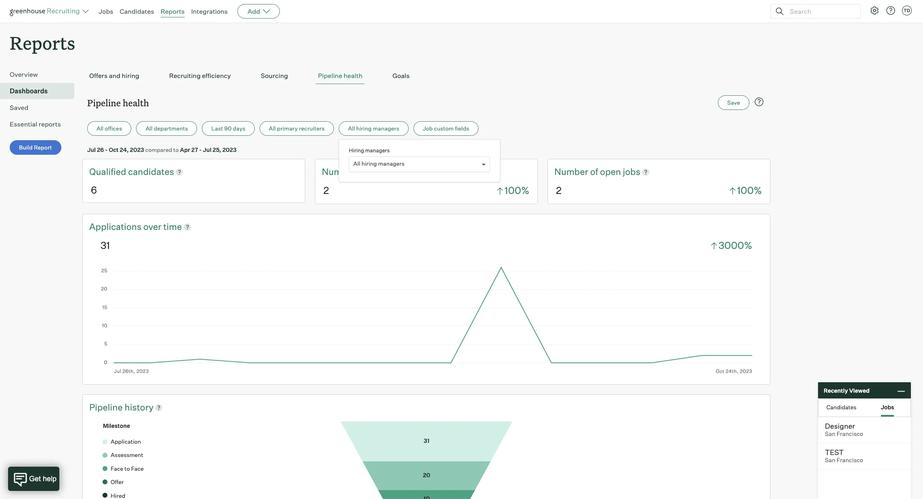 Task type: vqa. For each thing, say whether or not it's contained in the screenshot.
add
yes



Task type: describe. For each thing, give the bounding box(es) containing it.
faq image
[[755, 97, 765, 107]]

designer san francisco
[[826, 421, 864, 438]]

dashboards link
[[10, 86, 71, 96]]

2 for openings
[[324, 184, 329, 197]]

recruiters
[[299, 125, 325, 132]]

0 vertical spatial reports
[[161, 7, 185, 15]]

31
[[101, 239, 110, 251]]

greenhouse recruiting image
[[10, 6, 82, 16]]

time
[[163, 221, 182, 232]]

essential
[[10, 120, 37, 128]]

time link
[[163, 221, 182, 233]]

reports link
[[161, 7, 185, 15]]

recruiting
[[169, 72, 201, 80]]

departments
[[154, 125, 188, 132]]

recruiting efficiency button
[[167, 68, 233, 84]]

1 vertical spatial reports
[[10, 31, 75, 55]]

1 jul from the left
[[87, 146, 96, 153]]

add button
[[238, 4, 280, 19]]

all down hiring
[[354, 160, 361, 167]]

integrations link
[[191, 7, 228, 15]]

goals button
[[391, 68, 412, 84]]

pipeline inside 'button'
[[318, 72, 343, 80]]

26
[[97, 146, 104, 153]]

report
[[34, 144, 52, 151]]

27
[[191, 146, 198, 153]]

days
[[233, 125, 246, 132]]

oct
[[109, 146, 119, 153]]

25,
[[213, 146, 221, 153]]

2 for jobs
[[556, 184, 562, 197]]

number for jobs
[[555, 166, 589, 177]]

1 horizontal spatial jobs
[[881, 403, 895, 410]]

add
[[248, 7, 260, 15]]

all hiring managers inside button
[[348, 125, 400, 132]]

pipeline health inside 'button'
[[318, 72, 363, 80]]

1 vertical spatial health
[[123, 97, 149, 109]]

recently
[[824, 387, 849, 394]]

applications
[[89, 221, 142, 232]]

overview link
[[10, 70, 71, 79]]

job
[[423, 125, 433, 132]]

jobs
[[623, 166, 641, 177]]

number link for openings
[[322, 166, 358, 178]]

offices
[[105, 125, 122, 132]]

sourcing
[[261, 72, 288, 80]]

6
[[91, 184, 97, 196]]

offers
[[89, 72, 108, 80]]

all departments
[[146, 125, 188, 132]]

all for all offices button
[[97, 125, 104, 132]]

0 horizontal spatial candidates
[[120, 7, 154, 15]]

and
[[109, 72, 120, 80]]

efficiency
[[202, 72, 231, 80]]

build report
[[19, 144, 52, 151]]

1 vertical spatial all hiring managers
[[354, 160, 405, 167]]

milestone
[[103, 422, 130, 429]]

managers inside button
[[373, 125, 400, 132]]

candidates
[[128, 166, 174, 177]]

candidates link
[[128, 166, 174, 178]]

last 90 days
[[212, 125, 246, 132]]

all primary recruiters
[[269, 125, 325, 132]]

applications over
[[89, 221, 163, 232]]

24,
[[120, 146, 129, 153]]

of for openings
[[358, 166, 366, 177]]

pipeline link
[[89, 401, 125, 414]]

all departments button
[[136, 121, 197, 136]]

all primary recruiters button
[[260, 121, 334, 136]]

2 jul from the left
[[203, 146, 212, 153]]

dashboards
[[10, 87, 48, 95]]

over link
[[143, 221, 163, 233]]

qualified link
[[89, 166, 128, 178]]

viewed
[[850, 387, 870, 394]]

pipeline health button
[[316, 68, 365, 84]]

0 vertical spatial hiring
[[122, 72, 139, 80]]

configure image
[[870, 6, 880, 15]]

compared
[[145, 146, 172, 153]]

100% for jobs
[[738, 184, 762, 197]]

build
[[19, 144, 33, 151]]

recruiting efficiency
[[169, 72, 231, 80]]

to
[[173, 146, 179, 153]]

2 vertical spatial pipeline
[[89, 402, 125, 412]]

qualified
[[89, 166, 128, 177]]

apr
[[180, 146, 190, 153]]

save
[[728, 99, 741, 106]]

test
[[826, 448, 845, 457]]

openings link
[[391, 166, 429, 178]]

open link for openings
[[368, 166, 391, 178]]

over
[[143, 221, 162, 232]]

hiring
[[349, 147, 364, 154]]

offers and hiring button
[[87, 68, 141, 84]]

td button
[[901, 4, 914, 17]]

all offices button
[[87, 121, 131, 136]]

2 vertical spatial managers
[[378, 160, 405, 167]]

1 2023 from the left
[[130, 146, 144, 153]]

2 - from the left
[[199, 146, 202, 153]]



Task type: locate. For each thing, give the bounding box(es) containing it.
all for all primary recruiters button at the left
[[269, 125, 276, 132]]

build report button
[[10, 140, 61, 155]]

francisco for designer
[[837, 430, 864, 438]]

jobs link
[[623, 166, 641, 178]]

last
[[212, 125, 223, 132]]

tab list
[[87, 68, 766, 84], [819, 399, 911, 417]]

all left offices
[[97, 125, 104, 132]]

number link for jobs
[[555, 166, 591, 178]]

francisco up test san francisco
[[837, 430, 864, 438]]

2 100% from the left
[[738, 184, 762, 197]]

1 horizontal spatial 2
[[556, 184, 562, 197]]

1 horizontal spatial of link
[[591, 166, 601, 178]]

reports
[[39, 120, 61, 128]]

francisco inside test san francisco
[[837, 457, 864, 464]]

san inside designer san francisco
[[826, 430, 836, 438]]

0 vertical spatial candidates
[[120, 7, 154, 15]]

saved link
[[10, 103, 71, 112]]

of down hiring
[[358, 166, 366, 177]]

1 horizontal spatial open link
[[601, 166, 623, 178]]

applications link
[[89, 221, 143, 233]]

open left jobs
[[601, 166, 621, 177]]

job custom fields
[[423, 125, 470, 132]]

primary
[[277, 125, 298, 132]]

hiring right and
[[122, 72, 139, 80]]

1 vertical spatial pipeline
[[87, 97, 121, 109]]

reports down greenhouse recruiting image
[[10, 31, 75, 55]]

1 horizontal spatial health
[[344, 72, 363, 80]]

1 2 from the left
[[324, 184, 329, 197]]

1 horizontal spatial tab list
[[819, 399, 911, 417]]

san for test
[[826, 457, 836, 464]]

2 2023 from the left
[[223, 146, 237, 153]]

essential reports link
[[10, 119, 71, 129]]

0 vertical spatial health
[[344, 72, 363, 80]]

integrations
[[191, 7, 228, 15]]

2023 right "25,"
[[223, 146, 237, 153]]

reports
[[161, 7, 185, 15], [10, 31, 75, 55]]

1 vertical spatial hiring
[[357, 125, 372, 132]]

0 horizontal spatial open
[[368, 166, 389, 177]]

0 horizontal spatial of
[[358, 166, 366, 177]]

of left jobs
[[591, 166, 599, 177]]

1 horizontal spatial number of open
[[555, 166, 623, 177]]

number link
[[322, 166, 358, 178], [555, 166, 591, 178]]

1 horizontal spatial candidates
[[827, 403, 857, 410]]

essential reports
[[10, 120, 61, 128]]

san inside test san francisco
[[826, 457, 836, 464]]

of link for jobs
[[591, 166, 601, 178]]

xychart image
[[101, 265, 753, 374]]

100%
[[505, 184, 530, 197], [738, 184, 762, 197]]

open down 'hiring managers'
[[368, 166, 389, 177]]

managers up 'hiring managers'
[[373, 125, 400, 132]]

hiring managers
[[349, 147, 390, 154]]

all left departments at the left of the page
[[146, 125, 153, 132]]

1 number from the left
[[322, 166, 356, 177]]

0 horizontal spatial 2023
[[130, 146, 144, 153]]

managers right hiring
[[365, 147, 390, 154]]

1 horizontal spatial number
[[555, 166, 589, 177]]

2 vertical spatial hiring
[[362, 160, 377, 167]]

history link
[[125, 401, 154, 414]]

2 number of open from the left
[[555, 166, 623, 177]]

2 2 from the left
[[556, 184, 562, 197]]

candidates link
[[120, 7, 154, 15]]

sourcing button
[[259, 68, 290, 84]]

1 100% from the left
[[505, 184, 530, 197]]

francisco inside designer san francisco
[[837, 430, 864, 438]]

san
[[826, 430, 836, 438], [826, 457, 836, 464]]

all up hiring
[[348, 125, 355, 132]]

history
[[125, 402, 154, 412]]

100% for openings
[[505, 184, 530, 197]]

number for openings
[[322, 166, 356, 177]]

of
[[358, 166, 366, 177], [591, 166, 599, 177]]

all offices
[[97, 125, 122, 132]]

1 horizontal spatial jul
[[203, 146, 212, 153]]

all for all departments button
[[146, 125, 153, 132]]

candidates right jobs link
[[120, 7, 154, 15]]

all left the primary
[[269, 125, 276, 132]]

1 - from the left
[[105, 146, 108, 153]]

last 90 days button
[[202, 121, 255, 136]]

test san francisco
[[826, 448, 864, 464]]

hiring down 'hiring managers'
[[362, 160, 377, 167]]

goals
[[393, 72, 410, 80]]

designer
[[826, 421, 856, 430]]

san for designer
[[826, 430, 836, 438]]

2 of link from the left
[[591, 166, 601, 178]]

managers down 'hiring managers'
[[378, 160, 405, 167]]

Search text field
[[788, 5, 854, 17]]

jobs
[[99, 7, 113, 15], [881, 403, 895, 410]]

2
[[324, 184, 329, 197], [556, 184, 562, 197]]

job custom fields button
[[414, 121, 479, 136]]

of link down hiring
[[358, 166, 368, 178]]

health
[[344, 72, 363, 80], [123, 97, 149, 109]]

all hiring managers up 'hiring managers'
[[348, 125, 400, 132]]

francisco down designer san francisco in the right of the page
[[837, 457, 864, 464]]

1 horizontal spatial 100%
[[738, 184, 762, 197]]

0 horizontal spatial -
[[105, 146, 108, 153]]

1 of from the left
[[358, 166, 366, 177]]

1 francisco from the top
[[837, 430, 864, 438]]

open for jobs
[[601, 166, 621, 177]]

all inside button
[[146, 125, 153, 132]]

open for openings
[[368, 166, 389, 177]]

1 horizontal spatial reports
[[161, 7, 185, 15]]

hiring up 'hiring managers'
[[357, 125, 372, 132]]

tab list containing candidates
[[819, 399, 911, 417]]

fields
[[455, 125, 470, 132]]

open link
[[368, 166, 391, 178], [601, 166, 623, 178]]

jobs link
[[99, 7, 113, 15]]

0 horizontal spatial 100%
[[505, 184, 530, 197]]

tab list containing offers and hiring
[[87, 68, 766, 84]]

1 horizontal spatial pipeline health
[[318, 72, 363, 80]]

0 horizontal spatial reports
[[10, 31, 75, 55]]

all for all hiring managers button
[[348, 125, 355, 132]]

save button
[[719, 95, 750, 110]]

0 vertical spatial tab list
[[87, 68, 766, 84]]

san up test
[[826, 430, 836, 438]]

all
[[97, 125, 104, 132], [146, 125, 153, 132], [269, 125, 276, 132], [348, 125, 355, 132], [354, 160, 361, 167]]

managers
[[373, 125, 400, 132], [365, 147, 390, 154], [378, 160, 405, 167]]

1 horizontal spatial 2023
[[223, 146, 237, 153]]

openings
[[391, 166, 429, 177]]

1 number of open from the left
[[322, 166, 391, 177]]

of link left jobs link
[[591, 166, 601, 178]]

all hiring managers down 'hiring managers'
[[354, 160, 405, 167]]

all hiring managers button
[[339, 121, 409, 136]]

1 horizontal spatial open
[[601, 166, 621, 177]]

saved
[[10, 104, 28, 112]]

1 of link from the left
[[358, 166, 368, 178]]

1 open from the left
[[368, 166, 389, 177]]

open link for jobs
[[601, 166, 623, 178]]

2 san from the top
[[826, 457, 836, 464]]

1 vertical spatial tab list
[[819, 399, 911, 417]]

francisco for test
[[837, 457, 864, 464]]

1 vertical spatial jobs
[[881, 403, 895, 410]]

0 horizontal spatial pipeline health
[[87, 97, 149, 109]]

reports right candidates link
[[161, 7, 185, 15]]

0 vertical spatial all hiring managers
[[348, 125, 400, 132]]

jul left 26
[[87, 146, 96, 153]]

1 san from the top
[[826, 430, 836, 438]]

health inside the pipeline health 'button'
[[344, 72, 363, 80]]

offers and hiring
[[89, 72, 139, 80]]

of link for openings
[[358, 166, 368, 178]]

0 horizontal spatial tab list
[[87, 68, 766, 84]]

2 number from the left
[[555, 166, 589, 177]]

1 horizontal spatial -
[[199, 146, 202, 153]]

san down designer san francisco in the right of the page
[[826, 457, 836, 464]]

1 vertical spatial managers
[[365, 147, 390, 154]]

2 open from the left
[[601, 166, 621, 177]]

pipeline health
[[318, 72, 363, 80], [87, 97, 149, 109]]

1 number link from the left
[[322, 166, 358, 178]]

1 vertical spatial pipeline health
[[87, 97, 149, 109]]

jul
[[87, 146, 96, 153], [203, 146, 212, 153]]

custom
[[434, 125, 454, 132]]

0 horizontal spatial 2
[[324, 184, 329, 197]]

0 horizontal spatial jobs
[[99, 7, 113, 15]]

1 horizontal spatial of
[[591, 166, 599, 177]]

-
[[105, 146, 108, 153], [199, 146, 202, 153]]

0 vertical spatial managers
[[373, 125, 400, 132]]

1 vertical spatial san
[[826, 457, 836, 464]]

0 vertical spatial pipeline health
[[318, 72, 363, 80]]

2023
[[130, 146, 144, 153], [223, 146, 237, 153]]

0 horizontal spatial number
[[322, 166, 356, 177]]

3000%
[[719, 239, 753, 251]]

2023 right 24,
[[130, 146, 144, 153]]

- right 26
[[105, 146, 108, 153]]

0 vertical spatial jobs
[[99, 7, 113, 15]]

0 horizontal spatial health
[[123, 97, 149, 109]]

number of open for jobs
[[555, 166, 623, 177]]

td
[[904, 8, 911, 13]]

1 vertical spatial francisco
[[837, 457, 864, 464]]

90
[[224, 125, 232, 132]]

td button
[[903, 6, 912, 15]]

1 horizontal spatial number link
[[555, 166, 591, 178]]

number of open for openings
[[322, 166, 391, 177]]

candidates down recently viewed
[[827, 403, 857, 410]]

of for jobs
[[591, 166, 599, 177]]

- right 27
[[199, 146, 202, 153]]

recently viewed
[[824, 387, 870, 394]]

0 horizontal spatial of link
[[358, 166, 368, 178]]

2 open link from the left
[[601, 166, 623, 178]]

1 open link from the left
[[368, 166, 391, 178]]

candidates
[[120, 7, 154, 15], [827, 403, 857, 410]]

0 vertical spatial pipeline
[[318, 72, 343, 80]]

0 horizontal spatial number of open
[[322, 166, 391, 177]]

2 number link from the left
[[555, 166, 591, 178]]

2 of from the left
[[591, 166, 599, 177]]

all hiring managers
[[348, 125, 400, 132], [354, 160, 405, 167]]

jul 26 - oct 24, 2023 compared to apr 27 - jul 25, 2023
[[87, 146, 237, 153]]

0 horizontal spatial number link
[[322, 166, 358, 178]]

francisco
[[837, 430, 864, 438], [837, 457, 864, 464]]

0 horizontal spatial jul
[[87, 146, 96, 153]]

jul left "25,"
[[203, 146, 212, 153]]

0 horizontal spatial open link
[[368, 166, 391, 178]]

2 francisco from the top
[[837, 457, 864, 464]]

0 vertical spatial francisco
[[837, 430, 864, 438]]

1 vertical spatial candidates
[[827, 403, 857, 410]]

overview
[[10, 70, 38, 78]]

0 vertical spatial san
[[826, 430, 836, 438]]

of link
[[358, 166, 368, 178], [591, 166, 601, 178]]



